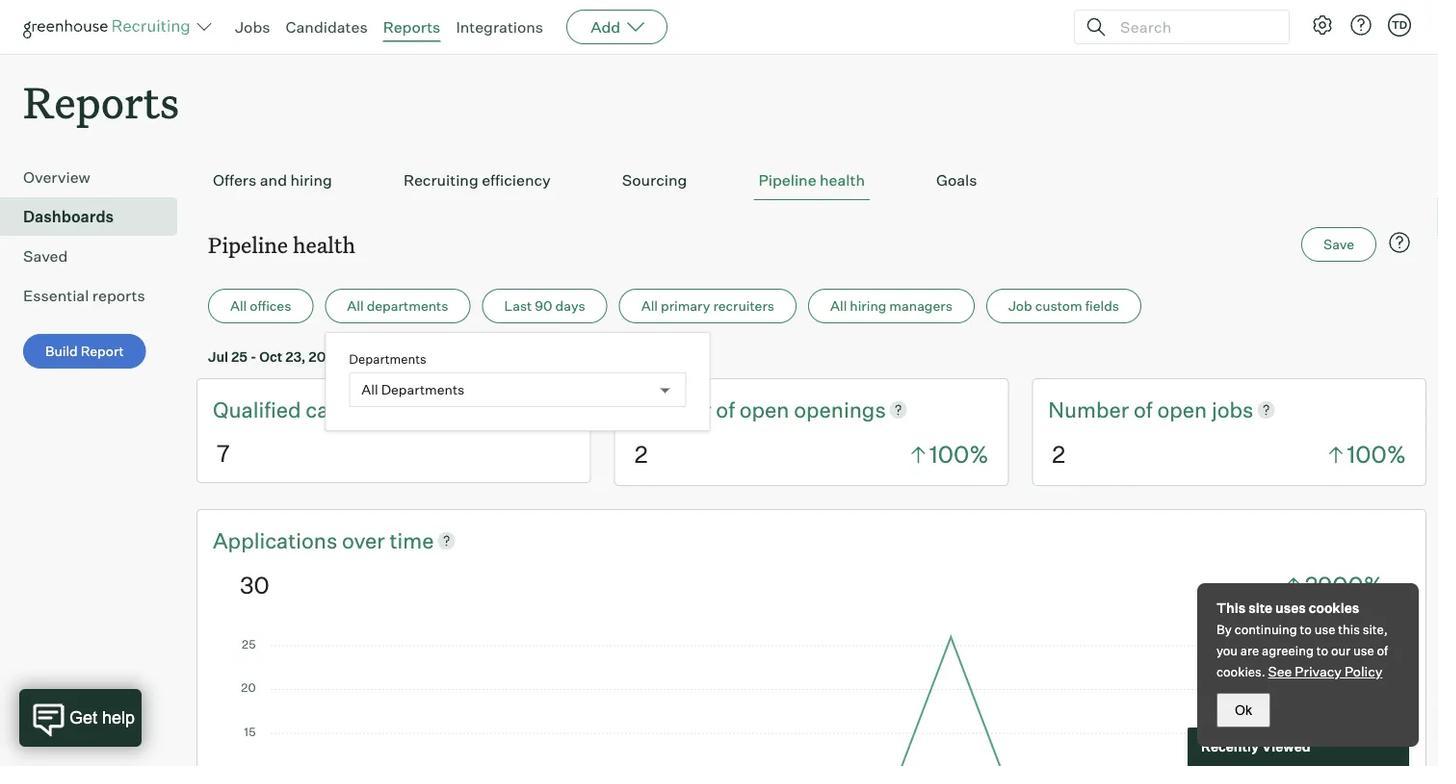 Task type: vqa. For each thing, say whether or not it's contained in the screenshot.
All within "button"
yes



Task type: locate. For each thing, give the bounding box(es) containing it.
1 2 from the left
[[634, 440, 648, 469]]

all inside all primary recruiters button
[[641, 298, 658, 315]]

hiring right and
[[290, 171, 332, 190]]

candidates
[[306, 397, 415, 423]]

departments down apr
[[381, 382, 465, 398]]

jul left 25
[[208, 348, 228, 365]]

of
[[716, 397, 735, 423], [1134, 397, 1153, 423], [1377, 643, 1388, 659]]

candidates link
[[306, 395, 415, 425]]

reports right candidates link
[[383, 17, 441, 37]]

2 number from the left
[[1048, 397, 1129, 423]]

all offices button
[[208, 289, 313, 324]]

by
[[1217, 622, 1232, 638]]

0 horizontal spatial use
[[1315, 622, 1335, 638]]

agreeing
[[1262, 643, 1314, 659]]

candidates
[[286, 17, 368, 37]]

open left openings
[[740, 397, 789, 423]]

-
[[250, 348, 257, 365], [475, 348, 481, 365]]

2 2 from the left
[[1052, 440, 1065, 469]]

1 of link from the left
[[716, 395, 740, 425]]

faq image
[[1388, 231, 1411, 254]]

1 horizontal spatial to
[[1300, 622, 1312, 638]]

0 horizontal spatial hiring
[[290, 171, 332, 190]]

0 horizontal spatial 100%
[[929, 440, 989, 469]]

all inside all departments button
[[347, 298, 364, 315]]

2 of link from the left
[[1134, 395, 1157, 425]]

1 100% from the left
[[929, 440, 989, 469]]

integrations link
[[456, 17, 543, 37]]

0 horizontal spatial 2
[[634, 440, 648, 469]]

add button
[[567, 10, 668, 44]]

1 open link from the left
[[740, 395, 794, 425]]

0 vertical spatial departments
[[349, 351, 427, 367]]

1 horizontal spatial pipeline
[[758, 171, 816, 190]]

0 horizontal spatial pipeline health
[[208, 230, 355, 259]]

all primary recruiters
[[641, 298, 774, 315]]

1 horizontal spatial jul
[[484, 348, 504, 365]]

1 - from the left
[[250, 348, 257, 365]]

0 vertical spatial pipeline
[[758, 171, 816, 190]]

1 horizontal spatial 2
[[1052, 440, 1065, 469]]

1 horizontal spatial open link
[[1157, 395, 1212, 425]]

you
[[1217, 643, 1238, 659]]

1 horizontal spatial of link
[[1134, 395, 1157, 425]]

1 horizontal spatial of
[[1134, 397, 1153, 423]]

2 horizontal spatial of
[[1377, 643, 1388, 659]]

cookies
[[1309, 600, 1359, 617]]

1 horizontal spatial open
[[1157, 397, 1207, 423]]

1 number link from the left
[[631, 395, 716, 425]]

primary
[[661, 298, 710, 315]]

uses
[[1275, 600, 1306, 617]]

to down "uses"
[[1300, 622, 1312, 638]]

site
[[1249, 600, 1273, 617]]

1 vertical spatial pipeline health
[[208, 230, 355, 259]]

fields
[[1085, 298, 1119, 315]]

greenhouse recruiting image
[[23, 15, 197, 39]]

0 horizontal spatial of link
[[716, 395, 740, 425]]

sourcing button
[[617, 161, 692, 201]]

2 100% from the left
[[1347, 440, 1406, 469]]

all for all primary recruiters
[[641, 298, 658, 315]]

offers
[[213, 171, 256, 190]]

by continuing to use this site, you are agreeing to our use of cookies.
[[1217, 622, 1388, 680]]

all for all departments
[[362, 382, 378, 398]]

2 number of open from the left
[[1048, 397, 1212, 423]]

open link for jobs
[[1157, 395, 1212, 425]]

all left offices
[[230, 298, 247, 315]]

jobs
[[1212, 397, 1254, 423]]

see privacy policy
[[1268, 664, 1383, 681]]

2023 right the 24,
[[531, 348, 565, 365]]

all left departments
[[347, 298, 364, 315]]

departments
[[349, 351, 427, 367], [381, 382, 465, 398]]

- right 26
[[475, 348, 481, 365]]

number of open for jobs
[[1048, 397, 1212, 423]]

1 vertical spatial health
[[293, 230, 355, 259]]

essential
[[23, 286, 89, 306]]

see privacy policy link
[[1268, 664, 1383, 681]]

number link
[[631, 395, 716, 425], [1048, 395, 1134, 425]]

0 horizontal spatial number link
[[631, 395, 716, 425]]

30
[[240, 571, 270, 600]]

0 vertical spatial use
[[1315, 622, 1335, 638]]

all left primary
[[641, 298, 658, 315]]

all inside all offices "button"
[[230, 298, 247, 315]]

are
[[1241, 643, 1259, 659]]

qualified link
[[213, 395, 306, 425]]

100%
[[929, 440, 989, 469], [1347, 440, 1406, 469]]

ok
[[1235, 703, 1252, 718]]

this site uses cookies
[[1217, 600, 1359, 617]]

all inside all hiring managers button
[[830, 298, 847, 315]]

1 horizontal spatial number
[[1048, 397, 1129, 423]]

26
[[455, 348, 472, 365]]

2 number link from the left
[[1048, 395, 1134, 425]]

td
[[1392, 18, 1407, 31]]

open left jobs on the bottom right
[[1157, 397, 1207, 423]]

2 open link from the left
[[1157, 395, 1212, 425]]

apr
[[428, 348, 452, 365]]

1 jul from the left
[[208, 348, 228, 365]]

1 vertical spatial use
[[1353, 643, 1374, 659]]

all down compared
[[362, 382, 378, 398]]

over
[[342, 527, 385, 554]]

reports link
[[383, 17, 441, 37]]

2023
[[309, 348, 342, 365], [531, 348, 565, 365]]

openings link
[[794, 395, 886, 425]]

2 for jobs
[[1052, 440, 1065, 469]]

all departments
[[362, 382, 465, 398]]

offers and hiring
[[213, 171, 332, 190]]

1 vertical spatial hiring
[[850, 298, 887, 315]]

build
[[45, 343, 78, 360]]

0 horizontal spatial number
[[631, 397, 711, 423]]

number of open for openings
[[631, 397, 794, 423]]

of for jobs
[[1134, 397, 1153, 423]]

to
[[412, 348, 425, 365], [1300, 622, 1312, 638], [1316, 643, 1328, 659]]

use down cookies
[[1315, 622, 1335, 638]]

0 vertical spatial hiring
[[290, 171, 332, 190]]

pipeline health button
[[754, 161, 870, 201]]

saved
[[23, 247, 68, 266]]

policy
[[1345, 664, 1383, 681]]

0 vertical spatial pipeline health
[[758, 171, 865, 190]]

0 horizontal spatial open link
[[740, 395, 794, 425]]

1 horizontal spatial 100%
[[1347, 440, 1406, 469]]

jul
[[208, 348, 228, 365], [484, 348, 504, 365]]

0 horizontal spatial jul
[[208, 348, 228, 365]]

reports
[[92, 286, 145, 306]]

7
[[217, 439, 230, 468]]

tab list
[[208, 161, 1415, 201]]

last 90 days button
[[482, 289, 608, 324]]

2 open from the left
[[1157, 397, 1207, 423]]

1 horizontal spatial health
[[820, 171, 865, 190]]

2023 right 23,
[[309, 348, 342, 365]]

1 horizontal spatial pipeline health
[[758, 171, 865, 190]]

departments
[[367, 298, 448, 315]]

all
[[230, 298, 247, 315], [347, 298, 364, 315], [641, 298, 658, 315], [830, 298, 847, 315], [362, 382, 378, 398]]

last
[[504, 298, 532, 315]]

0 horizontal spatial 2023
[[309, 348, 342, 365]]

of inside the by continuing to use this site, you are agreeing to our use of cookies.
[[1377, 643, 1388, 659]]

2 2023 from the left
[[531, 348, 565, 365]]

build report
[[45, 343, 124, 360]]

health
[[820, 171, 865, 190], [293, 230, 355, 259]]

0 horizontal spatial of
[[716, 397, 735, 423]]

0 horizontal spatial number of open
[[631, 397, 794, 423]]

1 vertical spatial reports
[[23, 73, 179, 130]]

1 horizontal spatial -
[[475, 348, 481, 365]]

0 vertical spatial to
[[412, 348, 425, 365]]

offices
[[250, 298, 291, 315]]

privacy
[[1295, 664, 1342, 681]]

reports down greenhouse recruiting image
[[23, 73, 179, 130]]

1 horizontal spatial 2023
[[531, 348, 565, 365]]

0 vertical spatial reports
[[383, 17, 441, 37]]

hiring
[[290, 171, 332, 190], [850, 298, 887, 315]]

use up policy at bottom
[[1353, 643, 1374, 659]]

0 horizontal spatial open
[[740, 397, 789, 423]]

see
[[1268, 664, 1292, 681]]

0 horizontal spatial pipeline
[[208, 230, 288, 259]]

saved link
[[23, 245, 170, 268]]

jul left the 24,
[[484, 348, 504, 365]]

of link
[[716, 395, 740, 425], [1134, 395, 1157, 425]]

1 number of open from the left
[[631, 397, 794, 423]]

1 number from the left
[[631, 397, 711, 423]]

to left our
[[1316, 643, 1328, 659]]

1 vertical spatial pipeline
[[208, 230, 288, 259]]

2 horizontal spatial to
[[1316, 643, 1328, 659]]

- right 25
[[250, 348, 257, 365]]

hiring left 'managers'
[[850, 298, 887, 315]]

last 90 days
[[504, 298, 585, 315]]

open link for openings
[[740, 395, 794, 425]]

open link
[[740, 395, 794, 425], [1157, 395, 1212, 425]]

0 horizontal spatial -
[[250, 348, 257, 365]]

reports
[[383, 17, 441, 37], [23, 73, 179, 130]]

to left apr
[[412, 348, 425, 365]]

1 horizontal spatial number link
[[1048, 395, 1134, 425]]

1 horizontal spatial number of open
[[1048, 397, 1212, 423]]

1 vertical spatial departments
[[381, 382, 465, 398]]

all left 'managers'
[[830, 298, 847, 315]]

0 vertical spatial health
[[820, 171, 865, 190]]

jobs
[[235, 17, 270, 37]]

1 open from the left
[[740, 397, 789, 423]]

departments up all departments
[[349, 351, 427, 367]]



Task type: describe. For each thing, give the bounding box(es) containing it.
number link for openings
[[631, 395, 716, 425]]

efficiency
[[482, 171, 551, 190]]

1 horizontal spatial use
[[1353, 643, 1374, 659]]

custom
[[1035, 298, 1082, 315]]

job custom fields
[[1008, 298, 1119, 315]]

applications link
[[213, 526, 342, 556]]

recruiters
[[713, 298, 774, 315]]

td button
[[1388, 13, 1411, 37]]

0 horizontal spatial reports
[[23, 73, 179, 130]]

2 - from the left
[[475, 348, 481, 365]]

build report button
[[23, 334, 146, 369]]

jul 25 - oct 23, 2023 compared to apr 26 - jul 24, 2023
[[208, 348, 565, 365]]

25
[[231, 348, 248, 365]]

of for openings
[[716, 397, 735, 423]]

2 vertical spatial to
[[1316, 643, 1328, 659]]

goals button
[[931, 161, 982, 201]]

1 2023 from the left
[[309, 348, 342, 365]]

all departments button
[[325, 289, 471, 324]]

0 horizontal spatial health
[[293, 230, 355, 259]]

ok button
[[1217, 694, 1271, 728]]

open for jobs
[[1157, 397, 1207, 423]]

essential reports link
[[23, 284, 170, 307]]

recruiting efficiency button
[[399, 161, 556, 201]]

100% for openings
[[929, 440, 989, 469]]

td button
[[1384, 10, 1415, 40]]

cookies.
[[1217, 665, 1265, 680]]

compared
[[345, 348, 409, 365]]

candidates link
[[286, 17, 368, 37]]

90
[[535, 298, 552, 315]]

0 horizontal spatial to
[[412, 348, 425, 365]]

tab list containing offers and hiring
[[208, 161, 1415, 201]]

this
[[1217, 600, 1246, 617]]

all hiring managers
[[830, 298, 953, 315]]

this
[[1338, 622, 1360, 638]]

dashboards
[[23, 207, 114, 227]]

health inside button
[[820, 171, 865, 190]]

viewed
[[1262, 739, 1311, 756]]

goals
[[936, 171, 977, 190]]

1 horizontal spatial reports
[[383, 17, 441, 37]]

all departments
[[347, 298, 448, 315]]

overview
[[23, 168, 90, 187]]

all for all hiring managers
[[830, 298, 847, 315]]

all for all offices
[[230, 298, 247, 315]]

openings
[[794, 397, 886, 423]]

2 for openings
[[634, 440, 648, 469]]

time link
[[390, 526, 434, 556]]

over link
[[342, 526, 390, 556]]

2 jul from the left
[[484, 348, 504, 365]]

integrations
[[456, 17, 543, 37]]

time
[[390, 527, 434, 554]]

save button
[[1301, 228, 1376, 262]]

and
[[260, 171, 287, 190]]

sourcing
[[622, 171, 687, 190]]

all primary recruiters button
[[619, 289, 797, 324]]

jobs link
[[235, 17, 270, 37]]

number for openings
[[631, 397, 711, 423]]

1 vertical spatial to
[[1300, 622, 1312, 638]]

pipeline inside button
[[758, 171, 816, 190]]

23,
[[285, 348, 306, 365]]

report
[[81, 343, 124, 360]]

configure image
[[1311, 13, 1334, 37]]

Search text field
[[1115, 13, 1271, 41]]

xychart image
[[240, 632, 1383, 767]]

applications over
[[213, 527, 390, 554]]

of link for openings
[[716, 395, 740, 425]]

oct
[[259, 348, 282, 365]]

our
[[1331, 643, 1351, 659]]

open for openings
[[740, 397, 789, 423]]

add
[[591, 17, 620, 37]]

managers
[[889, 298, 953, 315]]

all for all departments
[[347, 298, 364, 315]]

essential reports
[[23, 286, 145, 306]]

2900%
[[1305, 571, 1383, 600]]

recruiting
[[403, 171, 478, 190]]

dashboards link
[[23, 205, 170, 228]]

24,
[[507, 348, 528, 365]]

1 horizontal spatial hiring
[[850, 298, 887, 315]]

number link for jobs
[[1048, 395, 1134, 425]]

continuing
[[1235, 622, 1297, 638]]

job custom fields button
[[986, 289, 1141, 324]]

site,
[[1363, 622, 1388, 638]]

number for jobs
[[1048, 397, 1129, 423]]

100% for jobs
[[1347, 440, 1406, 469]]

all hiring managers button
[[808, 289, 975, 324]]

overview link
[[23, 166, 170, 189]]

qualified
[[213, 397, 306, 423]]

job
[[1008, 298, 1032, 315]]

pipeline health inside button
[[758, 171, 865, 190]]

applications
[[213, 527, 337, 554]]

days
[[555, 298, 585, 315]]

of link for jobs
[[1134, 395, 1157, 425]]

recently
[[1201, 739, 1259, 756]]



